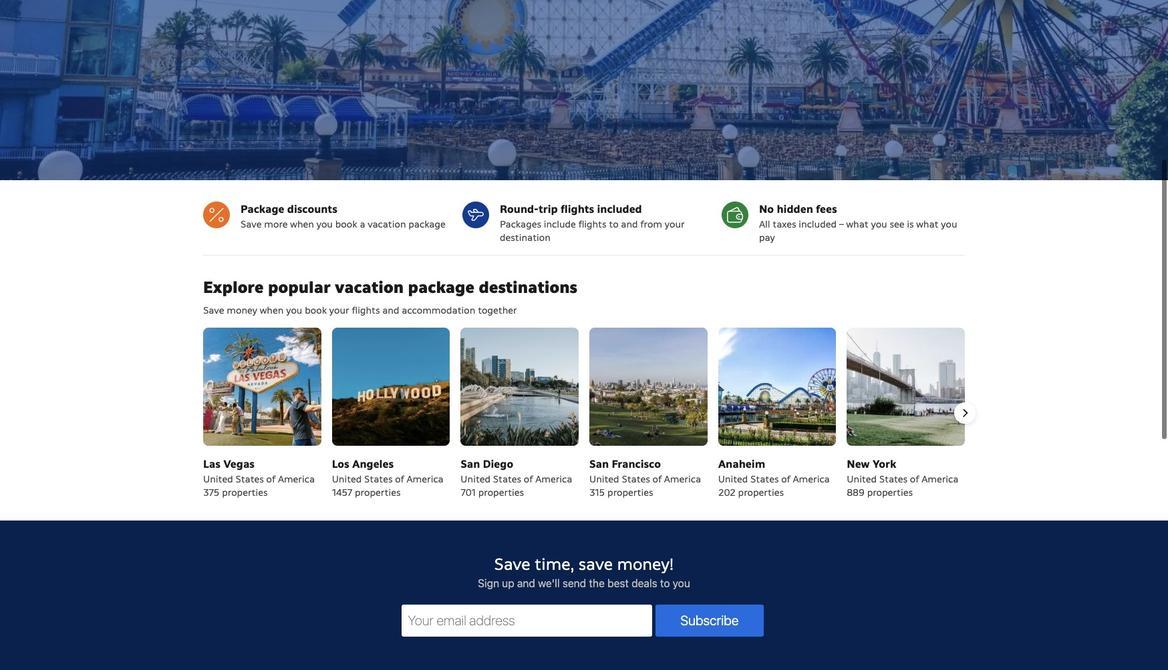 Task type: describe. For each thing, give the bounding box(es) containing it.
your for package
[[329, 305, 349, 317]]

states for las vegas
[[236, 474, 264, 486]]

las vegas united states of america 375 properties
[[203, 458, 315, 499]]

of for los angeles
[[395, 474, 404, 486]]

san for san diego
[[461, 458, 480, 472]]

hidden
[[777, 203, 813, 217]]

from
[[640, 219, 662, 231]]

202
[[718, 487, 736, 499]]

sign
[[478, 578, 499, 590]]

and inside save time, save money! sign up and we'll send the best deals to you
[[517, 578, 535, 590]]

more
[[264, 219, 288, 231]]

york
[[873, 458, 896, 472]]

701
[[461, 487, 476, 499]]

we'll
[[538, 578, 560, 590]]

you inside the package discounts save more when you book a vacation package
[[317, 219, 333, 231]]

375
[[203, 487, 220, 499]]

the
[[589, 578, 605, 590]]

of for las vegas
[[266, 474, 275, 486]]

vacation inside explore popular vacation package destinations save money when you book your flights and accommodation together
[[335, 277, 404, 298]]

new york united states of america 889 properties
[[847, 458, 959, 499]]

united for san francisco
[[589, 474, 619, 486]]

save
[[579, 555, 613, 575]]

popular
[[268, 277, 331, 298]]

included inside no hidden fees all taxes included – what you see is what you pay
[[799, 219, 837, 231]]

properties for los angeles
[[355, 487, 401, 499]]

round-
[[500, 203, 539, 217]]

of for san diego
[[524, 474, 533, 486]]

states for san francisco
[[622, 474, 650, 486]]

trip
[[539, 203, 558, 217]]

you inside save time, save money! sign up and we'll send the best deals to you
[[673, 578, 690, 590]]

angeles
[[352, 458, 394, 472]]

destinations
[[479, 277, 577, 298]]

america for san diego
[[535, 474, 572, 486]]

time,
[[535, 555, 574, 575]]

flights inside explore popular vacation package destinations save money when you book your flights and accommodation together
[[352, 305, 380, 317]]

properties for new york
[[867, 487, 913, 499]]

francisco
[[612, 458, 661, 472]]

america for san francisco
[[664, 474, 701, 486]]

america inside anaheim united states of america 202 properties
[[793, 474, 830, 486]]

united for los angeles
[[332, 474, 362, 486]]

explore popular vacation package destinations save money when you book your flights and accommodation together
[[203, 277, 577, 317]]

america for las vegas
[[278, 474, 315, 486]]

to inside round-trip flights included packages include flights to and from your destination
[[609, 219, 619, 231]]

san francisco united states of america 315 properties
[[589, 458, 701, 499]]

and inside round-trip flights included packages include flights to and from your destination
[[621, 219, 638, 231]]

explore
[[203, 277, 264, 298]]

money!
[[617, 555, 674, 575]]

of for san francisco
[[653, 474, 662, 486]]

america for los angeles
[[407, 474, 444, 486]]

315
[[589, 487, 605, 499]]

las
[[203, 458, 220, 472]]

pay
[[759, 232, 775, 244]]

vacation inside the package discounts save more when you book a vacation package
[[368, 219, 406, 231]]

save time, save money! footer
[[0, 521, 1168, 671]]

taxes
[[773, 219, 796, 231]]

los angeles united states of america 1457 properties
[[332, 458, 444, 499]]

is
[[907, 219, 914, 231]]

when inside the package discounts save more when you book a vacation package
[[290, 219, 314, 231]]

to inside save time, save money! sign up and we'll send the best deals to you
[[660, 578, 670, 590]]

united inside anaheim united states of america 202 properties
[[718, 474, 748, 486]]



Task type: vqa. For each thing, say whether or not it's contained in the screenshot.
properties corresponding to Los Angeles
yes



Task type: locate. For each thing, give the bounding box(es) containing it.
1 vertical spatial and
[[382, 305, 399, 317]]

your for included
[[665, 219, 685, 231]]

properties down angeles
[[355, 487, 401, 499]]

united up 889
[[847, 474, 877, 486]]

package
[[409, 219, 446, 231], [408, 277, 475, 298]]

you inside explore popular vacation package destinations save money when you book your flights and accommodation together
[[286, 305, 302, 317]]

san inside san diego united states of america 701 properties
[[461, 458, 480, 472]]

package inside explore popular vacation package destinations save money when you book your flights and accommodation together
[[408, 277, 475, 298]]

properties for san francisco
[[608, 487, 653, 499]]

states
[[236, 474, 264, 486], [364, 474, 393, 486], [493, 474, 521, 486], [622, 474, 650, 486], [751, 474, 779, 486], [879, 474, 908, 486]]

1 united from the left
[[203, 474, 233, 486]]

united for san diego
[[461, 474, 491, 486]]

san for san francisco
[[589, 458, 609, 472]]

see
[[890, 219, 905, 231]]

3 united from the left
[[461, 474, 491, 486]]

america inside los angeles united states of america 1457 properties
[[407, 474, 444, 486]]

5 states from the left
[[751, 474, 779, 486]]

1 of from the left
[[266, 474, 275, 486]]

all
[[759, 219, 770, 231]]

properties inside las vegas united states of america 375 properties
[[222, 487, 268, 499]]

states inside los angeles united states of america 1457 properties
[[364, 474, 393, 486]]

included up "from"
[[597, 203, 642, 217]]

no
[[759, 203, 774, 217]]

book inside the package discounts save more when you book a vacation package
[[335, 219, 357, 231]]

6 states from the left
[[879, 474, 908, 486]]

6 america from the left
[[922, 474, 959, 486]]

properties inside los angeles united states of america 1457 properties
[[355, 487, 401, 499]]

0 vertical spatial when
[[290, 219, 314, 231]]

include
[[544, 219, 576, 231]]

0 vertical spatial save
[[241, 219, 262, 231]]

new
[[847, 458, 870, 472]]

save left money
[[203, 305, 224, 317]]

of inside anaheim united states of america 202 properties
[[781, 474, 790, 486]]

united up 375
[[203, 474, 233, 486]]

united up 1457
[[332, 474, 362, 486]]

states down angeles
[[364, 474, 393, 486]]

4 properties from the left
[[608, 487, 653, 499]]

properties
[[222, 487, 268, 499], [355, 487, 401, 499], [478, 487, 524, 499], [608, 487, 653, 499], [738, 487, 784, 499], [867, 487, 913, 499]]

flights
[[561, 203, 594, 217], [579, 219, 607, 231], [352, 305, 380, 317]]

united up 202
[[718, 474, 748, 486]]

1 what from the left
[[846, 219, 869, 231]]

to left "from"
[[609, 219, 619, 231]]

2 what from the left
[[916, 219, 939, 231]]

0 horizontal spatial san
[[461, 458, 480, 472]]

states for san diego
[[493, 474, 521, 486]]

Your email address email field
[[401, 605, 652, 637]]

1 vertical spatial your
[[329, 305, 349, 317]]

1 vertical spatial save
[[203, 305, 224, 317]]

you
[[317, 219, 333, 231], [871, 219, 887, 231], [941, 219, 957, 231], [286, 305, 302, 317], [673, 578, 690, 590]]

properties inside san francisco united states of america 315 properties
[[608, 487, 653, 499]]

2 united from the left
[[332, 474, 362, 486]]

2 horizontal spatial save
[[494, 555, 530, 575]]

san inside san francisco united states of america 315 properties
[[589, 458, 609, 472]]

1 san from the left
[[461, 458, 480, 472]]

united inside san diego united states of america 701 properties
[[461, 474, 491, 486]]

destination
[[500, 232, 551, 244]]

united up 701
[[461, 474, 491, 486]]

of inside san francisco united states of america 315 properties
[[653, 474, 662, 486]]

of
[[266, 474, 275, 486], [395, 474, 404, 486], [524, 474, 533, 486], [653, 474, 662, 486], [781, 474, 790, 486], [910, 474, 919, 486]]

accommodation
[[402, 305, 475, 317]]

0 horizontal spatial and
[[382, 305, 399, 317]]

0 horizontal spatial what
[[846, 219, 869, 231]]

when right money
[[260, 305, 284, 317]]

united inside new york united states of america 889 properties
[[847, 474, 877, 486]]

san diego united states of america 701 properties
[[461, 458, 572, 499]]

your down popular
[[329, 305, 349, 317]]

3 america from the left
[[535, 474, 572, 486]]

save inside the package discounts save more when you book a vacation package
[[241, 219, 262, 231]]

book
[[335, 219, 357, 231], [305, 305, 327, 317]]

and
[[621, 219, 638, 231], [382, 305, 399, 317], [517, 578, 535, 590]]

2 vertical spatial and
[[517, 578, 535, 590]]

america for new york
[[922, 474, 959, 486]]

properties for las vegas
[[222, 487, 268, 499]]

save inside explore popular vacation package destinations save money when you book your flights and accommodation together
[[203, 305, 224, 317]]

properties down vegas
[[222, 487, 268, 499]]

properties inside new york united states of america 889 properties
[[867, 487, 913, 499]]

states for new york
[[879, 474, 908, 486]]

united inside san francisco united states of america 315 properties
[[589, 474, 619, 486]]

of inside las vegas united states of america 375 properties
[[266, 474, 275, 486]]

2 america from the left
[[407, 474, 444, 486]]

2 vertical spatial flights
[[352, 305, 380, 317]]

3 of from the left
[[524, 474, 533, 486]]

and inside explore popular vacation package destinations save money when you book your flights and accommodation together
[[382, 305, 399, 317]]

1 vertical spatial when
[[260, 305, 284, 317]]

up
[[502, 578, 514, 590]]

subscribe button
[[656, 605, 764, 637]]

1 horizontal spatial save
[[241, 219, 262, 231]]

states down diego
[[493, 474, 521, 486]]

deals
[[632, 578, 657, 590]]

your inside round-trip flights included packages include flights to and from your destination
[[665, 219, 685, 231]]

fees
[[816, 203, 837, 217]]

states down anaheim on the bottom right
[[751, 474, 779, 486]]

round-trip flights included packages include flights to and from your destination
[[500, 203, 685, 244]]

san up 315
[[589, 458, 609, 472]]

subscribe
[[680, 613, 739, 629]]

1 america from the left
[[278, 474, 315, 486]]

4 of from the left
[[653, 474, 662, 486]]

a
[[360, 219, 365, 231]]

what
[[846, 219, 869, 231], [916, 219, 939, 231]]

1457
[[332, 487, 352, 499]]

united
[[203, 474, 233, 486], [332, 474, 362, 486], [461, 474, 491, 486], [589, 474, 619, 486], [718, 474, 748, 486], [847, 474, 877, 486]]

properties down diego
[[478, 487, 524, 499]]

america inside san diego united states of america 701 properties
[[535, 474, 572, 486]]

2 san from the left
[[589, 458, 609, 472]]

1 vertical spatial to
[[660, 578, 670, 590]]

san
[[461, 458, 480, 472], [589, 458, 609, 472]]

1 properties from the left
[[222, 487, 268, 499]]

to
[[609, 219, 619, 231], [660, 578, 670, 590]]

properties down york
[[867, 487, 913, 499]]

4 america from the left
[[664, 474, 701, 486]]

0 vertical spatial package
[[409, 219, 446, 231]]

1 vertical spatial vacation
[[335, 277, 404, 298]]

and left 'accommodation'
[[382, 305, 399, 317]]

together
[[478, 305, 517, 317]]

vacation down a
[[335, 277, 404, 298]]

vegas
[[223, 458, 255, 472]]

included down fees
[[799, 219, 837, 231]]

0 vertical spatial your
[[665, 219, 685, 231]]

–
[[839, 219, 844, 231]]

vacation right a
[[368, 219, 406, 231]]

4 states from the left
[[622, 474, 650, 486]]

2 vertical spatial save
[[494, 555, 530, 575]]

and left "from"
[[621, 219, 638, 231]]

5 united from the left
[[718, 474, 748, 486]]

1 horizontal spatial book
[[335, 219, 357, 231]]

america inside las vegas united states of america 375 properties
[[278, 474, 315, 486]]

when
[[290, 219, 314, 231], [260, 305, 284, 317]]

5 of from the left
[[781, 474, 790, 486]]

you down 'discounts'
[[317, 219, 333, 231]]

america
[[278, 474, 315, 486], [407, 474, 444, 486], [535, 474, 572, 486], [664, 474, 701, 486], [793, 474, 830, 486], [922, 474, 959, 486]]

america inside san francisco united states of america 315 properties
[[664, 474, 701, 486]]

2 of from the left
[[395, 474, 404, 486]]

properties inside san diego united states of america 701 properties
[[478, 487, 524, 499]]

0 horizontal spatial when
[[260, 305, 284, 317]]

1 horizontal spatial to
[[660, 578, 670, 590]]

0 vertical spatial book
[[335, 219, 357, 231]]

vacation
[[368, 219, 406, 231], [335, 277, 404, 298]]

next image
[[957, 406, 973, 422]]

anaheim united states of america 202 properties
[[718, 458, 830, 499]]

properties down francisco
[[608, 487, 653, 499]]

of inside los angeles united states of america 1457 properties
[[395, 474, 404, 486]]

your inside explore popular vacation package destinations save money when you book your flights and accommodation together
[[329, 305, 349, 317]]

to right deals
[[660, 578, 670, 590]]

states inside new york united states of america 889 properties
[[879, 474, 908, 486]]

0 vertical spatial to
[[609, 219, 619, 231]]

when inside explore popular vacation package destinations save money when you book your flights and accommodation together
[[260, 305, 284, 317]]

package
[[241, 203, 284, 217]]

properties inside anaheim united states of america 202 properties
[[738, 487, 784, 499]]

0 vertical spatial and
[[621, 219, 638, 231]]

save time, save money! sign up and we'll send the best deals to you
[[478, 555, 690, 590]]

when down 'discounts'
[[290, 219, 314, 231]]

explore popular vacation package destinations region
[[192, 328, 976, 500]]

0 horizontal spatial book
[[305, 305, 327, 317]]

6 properties from the left
[[867, 487, 913, 499]]

what right is on the top right of page
[[916, 219, 939, 231]]

best
[[608, 578, 629, 590]]

anaheim
[[718, 458, 765, 472]]

what right '–'
[[846, 219, 869, 231]]

united inside las vegas united states of america 375 properties
[[203, 474, 233, 486]]

1 horizontal spatial and
[[517, 578, 535, 590]]

package discounts save more when you book a vacation package
[[241, 203, 446, 231]]

no hidden fees all taxes included – what you see is what you pay
[[759, 203, 957, 244]]

889
[[847, 487, 865, 499]]

0 vertical spatial included
[[597, 203, 642, 217]]

your right "from"
[[665, 219, 685, 231]]

money
[[227, 305, 257, 317]]

book inside explore popular vacation package destinations save money when you book your flights and accommodation together
[[305, 305, 327, 317]]

you right is on the top right of page
[[941, 219, 957, 231]]

of inside san diego united states of america 701 properties
[[524, 474, 533, 486]]

0 horizontal spatial your
[[329, 305, 349, 317]]

united for las vegas
[[203, 474, 233, 486]]

0 horizontal spatial included
[[597, 203, 642, 217]]

you down popular
[[286, 305, 302, 317]]

you left see on the right
[[871, 219, 887, 231]]

2 horizontal spatial and
[[621, 219, 638, 231]]

2 states from the left
[[364, 474, 393, 486]]

states inside las vegas united states of america 375 properties
[[236, 474, 264, 486]]

save down package
[[241, 219, 262, 231]]

1 horizontal spatial your
[[665, 219, 685, 231]]

san left diego
[[461, 458, 480, 472]]

0 vertical spatial flights
[[561, 203, 594, 217]]

properties for san diego
[[478, 487, 524, 499]]

discounts
[[287, 203, 337, 217]]

4 united from the left
[[589, 474, 619, 486]]

1 vertical spatial package
[[408, 277, 475, 298]]

properties right 202
[[738, 487, 784, 499]]

package up 'accommodation'
[[408, 277, 475, 298]]

book down popular
[[305, 305, 327, 317]]

1 vertical spatial flights
[[579, 219, 607, 231]]

package right a
[[409, 219, 446, 231]]

and right up
[[517, 578, 535, 590]]

book left a
[[335, 219, 357, 231]]

of for new york
[[910, 474, 919, 486]]

states for los angeles
[[364, 474, 393, 486]]

6 united from the left
[[847, 474, 877, 486]]

1 states from the left
[[236, 474, 264, 486]]

send
[[563, 578, 586, 590]]

save inside save time, save money! sign up and we'll send the best deals to you
[[494, 555, 530, 575]]

diego
[[483, 458, 513, 472]]

1 horizontal spatial what
[[916, 219, 939, 231]]

save
[[241, 219, 262, 231], [203, 305, 224, 317], [494, 555, 530, 575]]

3 states from the left
[[493, 474, 521, 486]]

1 vertical spatial included
[[799, 219, 837, 231]]

states down york
[[879, 474, 908, 486]]

packages
[[500, 219, 541, 231]]

united inside los angeles united states of america 1457 properties
[[332, 474, 362, 486]]

states inside san diego united states of america 701 properties
[[493, 474, 521, 486]]

0 horizontal spatial to
[[609, 219, 619, 231]]

united up 315
[[589, 474, 619, 486]]

states inside san francisco united states of america 315 properties
[[622, 474, 650, 486]]

your
[[665, 219, 685, 231], [329, 305, 349, 317]]

states inside anaheim united states of america 202 properties
[[751, 474, 779, 486]]

included
[[597, 203, 642, 217], [799, 219, 837, 231]]

states down francisco
[[622, 474, 650, 486]]

2 properties from the left
[[355, 487, 401, 499]]

1 horizontal spatial included
[[799, 219, 837, 231]]

1 horizontal spatial san
[[589, 458, 609, 472]]

5 america from the left
[[793, 474, 830, 486]]

3 properties from the left
[[478, 487, 524, 499]]

included inside round-trip flights included packages include flights to and from your destination
[[597, 203, 642, 217]]

0 horizontal spatial save
[[203, 305, 224, 317]]

of inside new york united states of america 889 properties
[[910, 474, 919, 486]]

save up up
[[494, 555, 530, 575]]

los
[[332, 458, 349, 472]]

0 vertical spatial vacation
[[368, 219, 406, 231]]

5 properties from the left
[[738, 487, 784, 499]]

states down vegas
[[236, 474, 264, 486]]

united for new york
[[847, 474, 877, 486]]

package inside the package discounts save more when you book a vacation package
[[409, 219, 446, 231]]

1 horizontal spatial when
[[290, 219, 314, 231]]

1 vertical spatial book
[[305, 305, 327, 317]]

you right deals
[[673, 578, 690, 590]]

america inside new york united states of america 889 properties
[[922, 474, 959, 486]]

6 of from the left
[[910, 474, 919, 486]]



